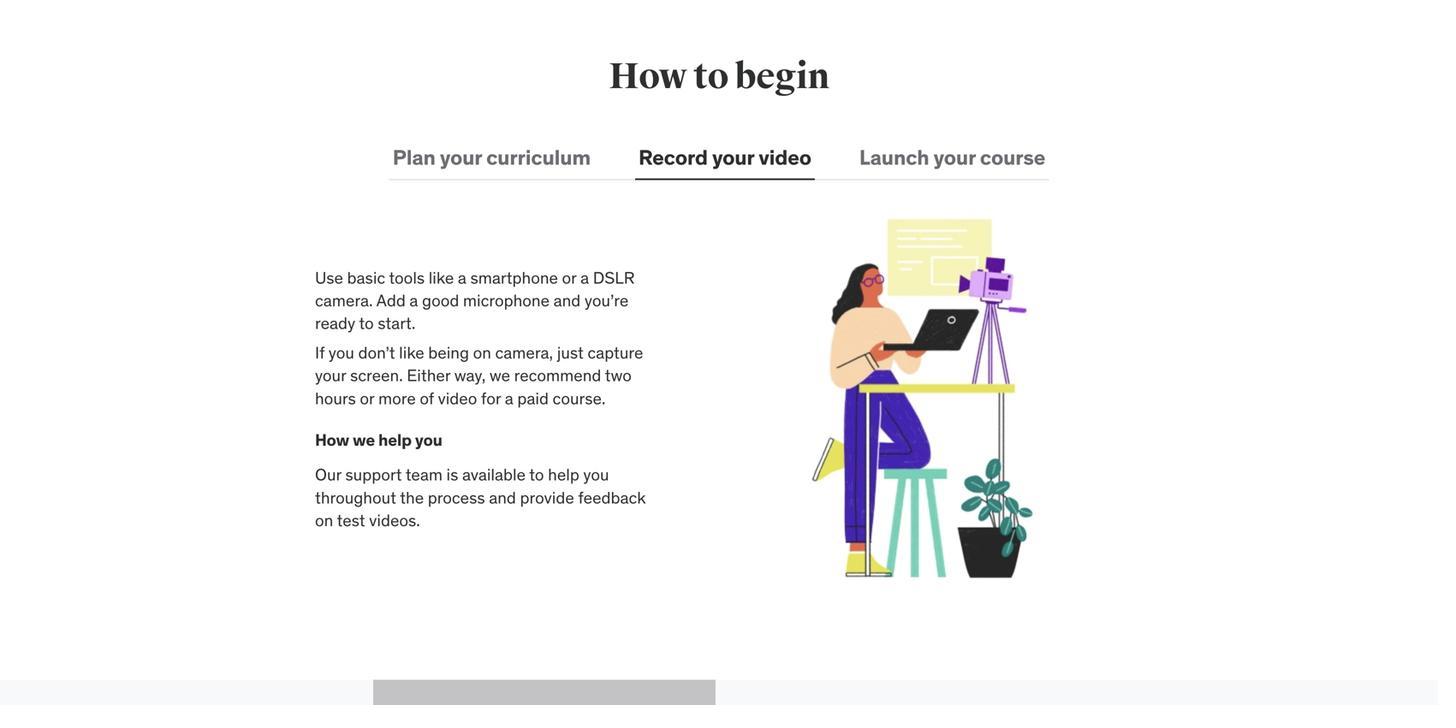 Task type: locate. For each thing, give the bounding box(es) containing it.
we
[[490, 365, 510, 386], [353, 430, 375, 450]]

1 vertical spatial like
[[399, 343, 424, 363]]

on left test
[[315, 510, 333, 531]]

a right for
[[505, 388, 514, 409]]

our support team is available to help you throughout the process and provide feedback on test videos.
[[315, 465, 646, 531]]

0 horizontal spatial help
[[378, 430, 412, 450]]

2 horizontal spatial you
[[583, 465, 609, 485]]

on inside if you don't like being on camera, just capture your screen. either way, we recommend two hours or more of video for a paid course.
[[473, 343, 491, 363]]

help up provide
[[548, 465, 579, 485]]

your
[[440, 145, 482, 170], [712, 145, 754, 170], [934, 145, 976, 170], [315, 365, 346, 386]]

0 vertical spatial like
[[429, 267, 454, 288]]

1 vertical spatial and
[[489, 487, 516, 508]]

add
[[376, 290, 406, 311]]

to up provide
[[529, 465, 544, 485]]

1 horizontal spatial or
[[562, 267, 577, 288]]

feedback
[[578, 487, 646, 508]]

a
[[458, 267, 467, 288], [581, 267, 589, 288], [410, 290, 418, 311], [505, 388, 514, 409]]

plan your curriculum button
[[389, 137, 594, 178]]

launch your course button
[[856, 137, 1049, 178]]

video inside if you don't like being on camera, just capture your screen. either way, we recommend two hours or more of video for a paid course.
[[438, 388, 477, 409]]

0 horizontal spatial video
[[438, 388, 477, 409]]

how up our
[[315, 430, 349, 450]]

two
[[605, 365, 632, 386]]

to left start.
[[359, 313, 374, 333]]

good
[[422, 290, 459, 311]]

1 horizontal spatial to
[[529, 465, 544, 485]]

like inside if you don't like being on camera, just capture your screen. either way, we recommend two hours or more of video for a paid course.
[[399, 343, 424, 363]]

or left dslr
[[562, 267, 577, 288]]

tab list
[[389, 137, 1049, 180]]

process
[[428, 487, 485, 508]]

your left course
[[934, 145, 976, 170]]

0 vertical spatial to
[[693, 54, 729, 99]]

help inside our support team is available to help you throughout the process and provide feedback on test videos.
[[548, 465, 579, 485]]

to
[[693, 54, 729, 99], [359, 313, 374, 333], [529, 465, 544, 485]]

you
[[329, 343, 354, 363], [415, 430, 442, 450], [583, 465, 609, 485]]

launch
[[860, 145, 929, 170]]

to left begin
[[693, 54, 729, 99]]

how
[[609, 54, 687, 99], [315, 430, 349, 450]]

0 vertical spatial help
[[378, 430, 412, 450]]

help
[[378, 430, 412, 450], [548, 465, 579, 485]]

0 vertical spatial or
[[562, 267, 577, 288]]

0 horizontal spatial like
[[399, 343, 424, 363]]

like inside use basic tools like a smartphone or a dslr camera. add a good microphone and you're ready to start.
[[429, 267, 454, 288]]

on
[[473, 343, 491, 363], [315, 510, 333, 531]]

how for how we help you
[[315, 430, 349, 450]]

0 vertical spatial how
[[609, 54, 687, 99]]

just
[[557, 343, 584, 363]]

1 horizontal spatial help
[[548, 465, 579, 485]]

how to begin
[[609, 54, 829, 99]]

paid
[[517, 388, 549, 409]]

0 vertical spatial we
[[490, 365, 510, 386]]

you up team on the left of page
[[415, 430, 442, 450]]

plan
[[393, 145, 436, 170]]

of
[[420, 388, 434, 409]]

or down screen.
[[360, 388, 374, 409]]

0 horizontal spatial and
[[489, 487, 516, 508]]

1 vertical spatial how
[[315, 430, 349, 450]]

either
[[407, 365, 451, 386]]

1 vertical spatial on
[[315, 510, 333, 531]]

1 horizontal spatial we
[[490, 365, 510, 386]]

video inside button
[[759, 145, 812, 170]]

2 vertical spatial you
[[583, 465, 609, 485]]

you inside if you don't like being on camera, just capture your screen. either way, we recommend two hours or more of video for a paid course.
[[329, 343, 354, 363]]

0 vertical spatial video
[[759, 145, 812, 170]]

don't
[[358, 343, 395, 363]]

0 horizontal spatial to
[[359, 313, 374, 333]]

your for plan
[[440, 145, 482, 170]]

video
[[759, 145, 812, 170], [438, 388, 477, 409]]

0 horizontal spatial or
[[360, 388, 374, 409]]

0 vertical spatial and
[[554, 290, 581, 311]]

1 vertical spatial we
[[353, 430, 375, 450]]

how we help you
[[315, 430, 442, 450]]

our
[[315, 465, 341, 485]]

video down way,
[[438, 388, 477, 409]]

we inside if you don't like being on camera, just capture your screen. either way, we recommend two hours or more of video for a paid course.
[[490, 365, 510, 386]]

curriculum
[[486, 145, 591, 170]]

0 horizontal spatial how
[[315, 430, 349, 450]]

way,
[[454, 365, 486, 386]]

0 horizontal spatial you
[[329, 343, 354, 363]]

like up either
[[399, 343, 424, 363]]

0 horizontal spatial we
[[353, 430, 375, 450]]

screen.
[[350, 365, 403, 386]]

or
[[562, 267, 577, 288], [360, 388, 374, 409]]

1 vertical spatial or
[[360, 388, 374, 409]]

and inside our support team is available to help you throughout the process and provide feedback on test videos.
[[489, 487, 516, 508]]

your up hours
[[315, 365, 346, 386]]

1 horizontal spatial video
[[759, 145, 812, 170]]

1 horizontal spatial you
[[415, 430, 442, 450]]

a inside if you don't like being on camera, just capture your screen. either way, we recommend two hours or more of video for a paid course.
[[505, 388, 514, 409]]

0 vertical spatial on
[[473, 343, 491, 363]]

your inside if you don't like being on camera, just capture your screen. either way, we recommend two hours or more of video for a paid course.
[[315, 365, 346, 386]]

you're
[[585, 290, 629, 311]]

2 vertical spatial to
[[529, 465, 544, 485]]

and
[[554, 290, 581, 311], [489, 487, 516, 508]]

camera,
[[495, 343, 553, 363]]

1 horizontal spatial and
[[554, 290, 581, 311]]

your right the 'plan'
[[440, 145, 482, 170]]

we up for
[[490, 365, 510, 386]]

more
[[378, 388, 416, 409]]

like
[[429, 267, 454, 288], [399, 343, 424, 363]]

course
[[980, 145, 1046, 170]]

to inside use basic tools like a smartphone or a dslr camera. add a good microphone and you're ready to start.
[[359, 313, 374, 333]]

help up "support"
[[378, 430, 412, 450]]

and down available
[[489, 487, 516, 508]]

1 vertical spatial help
[[548, 465, 579, 485]]

on up way,
[[473, 343, 491, 363]]

1 horizontal spatial how
[[609, 54, 687, 99]]

0 horizontal spatial on
[[315, 510, 333, 531]]

recommend
[[514, 365, 601, 386]]

use basic tools like a smartphone or a dslr camera. add a good microphone and you're ready to start.
[[315, 267, 635, 333]]

1 vertical spatial video
[[438, 388, 477, 409]]

tab list containing plan your curriculum
[[389, 137, 1049, 180]]

and left you're
[[554, 290, 581, 311]]

1 horizontal spatial like
[[429, 267, 454, 288]]

1 horizontal spatial on
[[473, 343, 491, 363]]

we up "support"
[[353, 430, 375, 450]]

your right "record"
[[712, 145, 754, 170]]

0 vertical spatial you
[[329, 343, 354, 363]]

the
[[400, 487, 424, 508]]

how up "record"
[[609, 54, 687, 99]]

like up the good
[[429, 267, 454, 288]]

1 vertical spatial to
[[359, 313, 374, 333]]

you up feedback
[[583, 465, 609, 485]]

video down begin
[[759, 145, 812, 170]]

course.
[[553, 388, 606, 409]]

test
[[337, 510, 365, 531]]

2 horizontal spatial to
[[693, 54, 729, 99]]

you right "if"
[[329, 343, 354, 363]]



Task type: describe. For each thing, give the bounding box(es) containing it.
plan your curriculum
[[393, 145, 591, 170]]

throughout
[[315, 487, 396, 508]]

record your video button
[[635, 137, 815, 178]]

begin
[[735, 54, 829, 99]]

tools
[[389, 267, 425, 288]]

dslr
[[593, 267, 635, 288]]

ready
[[315, 313, 355, 333]]

videos.
[[369, 510, 420, 531]]

start.
[[378, 313, 416, 333]]

use
[[315, 267, 343, 288]]

1 vertical spatial you
[[415, 430, 442, 450]]

a right add at top
[[410, 290, 418, 311]]

your for launch
[[934, 145, 976, 170]]

you inside our support team is available to help you throughout the process and provide feedback on test videos.
[[583, 465, 609, 485]]

like for don't
[[399, 343, 424, 363]]

microphone
[[463, 290, 550, 311]]

support
[[345, 465, 402, 485]]

how for how to begin
[[609, 54, 687, 99]]

if you don't like being on camera, just capture your screen. either way, we recommend two hours or more of video for a paid course.
[[315, 343, 643, 409]]

on inside our support team is available to help you throughout the process and provide feedback on test videos.
[[315, 510, 333, 531]]

being
[[428, 343, 469, 363]]

provide
[[520, 487, 574, 508]]

camera.
[[315, 290, 373, 311]]

and inside use basic tools like a smartphone or a dslr camera. add a good microphone and you're ready to start.
[[554, 290, 581, 311]]

launch your course
[[860, 145, 1046, 170]]

or inside use basic tools like a smartphone or a dslr camera. add a good microphone and you're ready to start.
[[562, 267, 577, 288]]

record
[[639, 145, 708, 170]]

a up the good
[[458, 267, 467, 288]]

is
[[447, 465, 458, 485]]

record your video
[[639, 145, 812, 170]]

team
[[406, 465, 443, 485]]

available
[[462, 465, 526, 485]]

to inside our support team is available to help you throughout the process and provide feedback on test videos.
[[529, 465, 544, 485]]

or inside if you don't like being on camera, just capture your screen. either way, we recommend two hours or more of video for a paid course.
[[360, 388, 374, 409]]

for
[[481, 388, 501, 409]]

a left dslr
[[581, 267, 589, 288]]

smartphone
[[470, 267, 558, 288]]

capture
[[588, 343, 643, 363]]

like for tools
[[429, 267, 454, 288]]

basic
[[347, 267, 385, 288]]

if
[[315, 343, 325, 363]]

your for record
[[712, 145, 754, 170]]

hours
[[315, 388, 356, 409]]



Task type: vqa. For each thing, say whether or not it's contained in the screenshot.
of
yes



